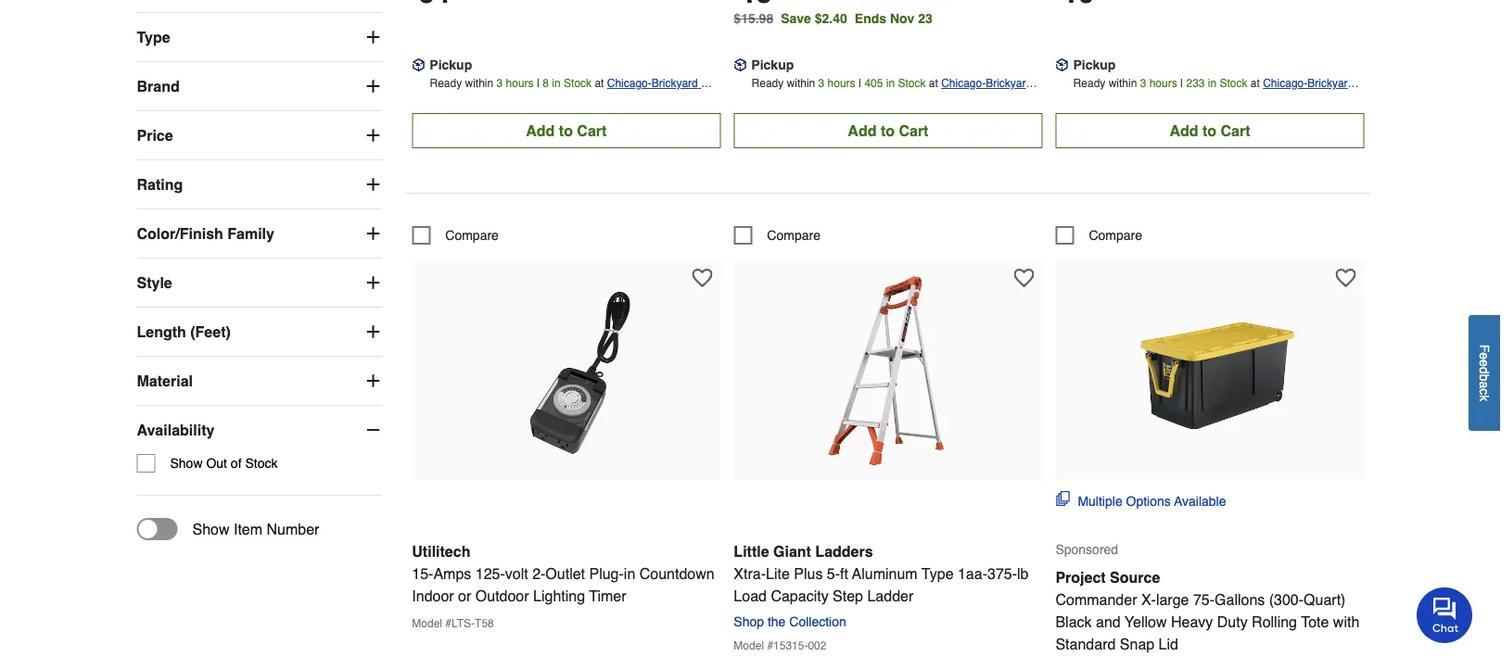 Task type: vqa. For each thing, say whether or not it's contained in the screenshot.
(Feet)
yes



Task type: locate. For each thing, give the bounding box(es) containing it.
of
[[231, 457, 242, 471]]

1 add from the left
[[526, 122, 555, 139]]

plug-
[[589, 565, 624, 583]]

3 chicago-brickyard lowe's button from the left
[[1263, 74, 1364, 109]]

0 vertical spatial model
[[412, 618, 442, 631]]

was price $15.98 element
[[734, 7, 781, 26]]

within down save
[[787, 77, 815, 90]]

style button
[[137, 259, 382, 307]]

chicago- inside the ready within 3 hours | 405 in stock at chicago-brickyard lowe's
[[941, 77, 986, 90]]

$15.98 save $2.40 ends nov 23
[[734, 11, 933, 26]]

little
[[734, 543, 769, 560]]

chicago- for ready within 3 hours | 405 in stock at chicago-brickyard lowe's
[[941, 77, 986, 90]]

hours left the 405
[[828, 77, 855, 90]]

1 horizontal spatial at
[[929, 77, 938, 90]]

compare inside 5013943287 element
[[1089, 228, 1142, 243]]

type inside "little giant ladders xtra-lite plus 5-ft aluminum type 1aa-375-lb load capacity step ladder"
[[922, 565, 954, 583]]

d
[[1477, 367, 1492, 374]]

material button
[[137, 357, 382, 406]]

2 pickup from the left
[[751, 58, 794, 73]]

3 brickyard from the left
[[1308, 77, 1354, 90]]

ready within 3 hours | 233 in stock at chicago-brickyard lowe's
[[1073, 77, 1357, 109]]

3 left the 8 at top left
[[497, 77, 503, 90]]

stock right 233
[[1220, 77, 1248, 90]]

to for 1st add to cart 'button' from the right
[[1203, 122, 1217, 139]]

0 horizontal spatial chicago-
[[607, 77, 652, 90]]

stock right the 405
[[898, 77, 926, 90]]

2 at from the left
[[929, 77, 938, 90]]

5014114195 element
[[734, 226, 821, 245]]

cart down ready within 3 hours | 233 in stock at chicago-brickyard lowe's
[[1221, 122, 1250, 139]]

1 | from the left
[[537, 77, 540, 90]]

outlet
[[546, 565, 585, 583]]

to for 1st add to cart 'button'
[[559, 122, 573, 139]]

233
[[1186, 77, 1205, 90]]

3 for 8
[[497, 77, 503, 90]]

add down the 405
[[848, 122, 877, 139]]

e up b
[[1477, 360, 1492, 367]]

2 chicago-brickyard lowe's button from the left
[[941, 74, 1043, 109]]

plus image inside price button
[[364, 127, 382, 145]]

compare for 5014114195 element
[[767, 228, 821, 243]]

2 horizontal spatial to
[[1203, 122, 1217, 139]]

0 horizontal spatial pickup
[[430, 58, 472, 73]]

ready for ready within 3 hours | 8 in stock at chicago-brickyard lowe's
[[430, 77, 462, 90]]

1 plus image from the top
[[364, 28, 382, 47]]

1 pickup image from the left
[[734, 59, 747, 72]]

chicago-brickyard lowe's button
[[607, 74, 721, 109], [941, 74, 1043, 109], [1263, 74, 1364, 109]]

stock for 8
[[564, 77, 592, 90]]

to down ready within 3 hours | 233 in stock at chicago-brickyard lowe's
[[1203, 122, 1217, 139]]

0 horizontal spatial hours
[[506, 77, 534, 90]]

add down ready within 3 hours | 8 in stock at chicago-brickyard lowe's
[[526, 122, 555, 139]]

2 horizontal spatial 3
[[1140, 77, 1146, 90]]

0 horizontal spatial compare
[[445, 228, 499, 243]]

length (feet)
[[137, 324, 231, 341]]

chat invite button image
[[1417, 587, 1473, 643]]

in up timer
[[624, 565, 635, 583]]

1 3 from the left
[[497, 77, 503, 90]]

0 horizontal spatial type
[[137, 29, 170, 46]]

stock
[[564, 77, 592, 90], [898, 77, 926, 90], [1220, 77, 1248, 90], [245, 457, 278, 471]]

lowe's for 405
[[941, 96, 976, 109]]

in
[[552, 77, 561, 90], [886, 77, 895, 90], [1208, 77, 1217, 90], [624, 565, 635, 583]]

1 horizontal spatial pickup
[[751, 58, 794, 73]]

| inside ready within 3 hours | 233 in stock at chicago-brickyard lowe's
[[1180, 77, 1183, 90]]

0 horizontal spatial add to cart button
[[412, 113, 721, 149]]

1 vertical spatial type
[[922, 565, 954, 583]]

| inside the ready within 3 hours | 405 in stock at chicago-brickyard lowe's
[[859, 77, 861, 90]]

0 horizontal spatial #
[[445, 618, 452, 631]]

0 horizontal spatial within
[[465, 77, 493, 90]]

0 horizontal spatial heart outline image
[[692, 268, 712, 289]]

2 horizontal spatial lowe's
[[1263, 96, 1297, 109]]

at
[[595, 77, 604, 90], [929, 77, 938, 90], [1251, 77, 1260, 90]]

3 chicago- from the left
[[1263, 77, 1308, 90]]

brickyard
[[652, 77, 698, 90], [986, 77, 1032, 90], [1308, 77, 1354, 90]]

compare inside the 5014300771 element
[[445, 228, 499, 243]]

stock inside the ready within 3 hours | 405 in stock at chicago-brickyard lowe's
[[898, 77, 926, 90]]

lowe's for 233
[[1263, 96, 1297, 109]]

pickup for ready within 3 hours | 233 in stock at chicago-brickyard lowe's
[[1073, 58, 1116, 73]]

1 to from the left
[[559, 122, 573, 139]]

1 horizontal spatial add to cart button
[[734, 113, 1043, 149]]

# for 15315-002
[[767, 640, 773, 653]]

stock right of
[[245, 457, 278, 471]]

countdown
[[640, 565, 715, 583]]

3 for 233
[[1140, 77, 1146, 90]]

1 horizontal spatial model
[[734, 640, 764, 653]]

x-
[[1141, 591, 1156, 609]]

2 horizontal spatial cart
[[1221, 122, 1250, 139]]

2 brickyard from the left
[[986, 77, 1032, 90]]

2 3 from the left
[[818, 77, 825, 90]]

2 plus image from the top
[[364, 77, 382, 96]]

1 horizontal spatial chicago-brickyard lowe's button
[[941, 74, 1043, 109]]

3 within from the left
[[1109, 77, 1137, 90]]

utilitech 15-amps 125-volt 2-outlet plug-in countdown indoor or outdoor lighting timer image
[[464, 269, 668, 473]]

ft
[[840, 565, 848, 583]]

plus image inside brand 'button'
[[364, 77, 382, 96]]

within inside ready within 3 hours | 8 in stock at chicago-brickyard lowe's
[[465, 77, 493, 90]]

1 horizontal spatial within
[[787, 77, 815, 90]]

2 horizontal spatial pickup
[[1073, 58, 1116, 73]]

2 hours from the left
[[828, 77, 855, 90]]

ends nov 23 element
[[855, 11, 940, 26]]

ready inside ready within 3 hours | 8 in stock at chicago-brickyard lowe's
[[430, 77, 462, 90]]

indoor
[[412, 588, 454, 605]]

chicago-
[[607, 77, 652, 90], [941, 77, 986, 90], [1263, 77, 1308, 90]]

volt
[[505, 565, 528, 583]]

0 vertical spatial show
[[170, 457, 203, 471]]

chicago- right the 405
[[941, 77, 986, 90]]

1 chicago-brickyard lowe's button from the left
[[607, 74, 721, 109]]

to down the ready within 3 hours | 405 in stock at chicago-brickyard lowe's
[[881, 122, 895, 139]]

0 horizontal spatial model
[[412, 618, 442, 631]]

2 horizontal spatial chicago-
[[1263, 77, 1308, 90]]

2 ready from the left
[[752, 77, 784, 90]]

1 horizontal spatial cart
[[899, 122, 929, 139]]

model
[[412, 618, 442, 631], [734, 640, 764, 653]]

utilitech
[[412, 543, 470, 560]]

0 horizontal spatial at
[[595, 77, 604, 90]]

1 horizontal spatial hours
[[828, 77, 855, 90]]

1 horizontal spatial chicago-
[[941, 77, 986, 90]]

load
[[734, 588, 767, 605]]

in inside the ready within 3 hours | 405 in stock at chicago-brickyard lowe's
[[886, 77, 895, 90]]

1 within from the left
[[465, 77, 493, 90]]

chicago- right 233
[[1263, 77, 1308, 90]]

timer
[[589, 588, 626, 605]]

1 horizontal spatial compare
[[767, 228, 821, 243]]

brickyard for ready within 3 hours | 8 in stock at chicago-brickyard lowe's
[[652, 77, 698, 90]]

0 horizontal spatial brickyard
[[652, 77, 698, 90]]

1 vertical spatial model
[[734, 640, 764, 653]]

savings save $2.40 element
[[781, 11, 940, 26]]

2 lowe's from the left
[[941, 96, 976, 109]]

plus image inside rating button
[[364, 176, 382, 194]]

model down indoor
[[412, 618, 442, 631]]

$15.98
[[734, 11, 773, 26]]

2 horizontal spatial |
[[1180, 77, 1183, 90]]

#
[[445, 618, 452, 631], [767, 640, 773, 653]]

3 plus image from the top
[[364, 127, 382, 145]]

| left 233
[[1180, 77, 1183, 90]]

0 vertical spatial #
[[445, 618, 452, 631]]

in right the 405
[[886, 77, 895, 90]]

0 horizontal spatial lowe's
[[607, 96, 641, 109]]

pickup image for ready within 3 hours | 233 in stock at chicago-brickyard lowe's
[[1056, 59, 1069, 72]]

plus image for length (feet)
[[364, 323, 382, 342]]

3 compare from the left
[[1089, 228, 1142, 243]]

add to cart button
[[412, 113, 721, 149], [734, 113, 1043, 149], [1056, 113, 1364, 149]]

2 horizontal spatial at
[[1251, 77, 1260, 90]]

3 pickup from the left
[[1073, 58, 1116, 73]]

0 horizontal spatial pickup image
[[734, 59, 747, 72]]

nov
[[890, 11, 915, 26]]

1 horizontal spatial heart outline image
[[1014, 268, 1034, 289]]

add to cart down ready within 3 hours | 233 in stock at chicago-brickyard lowe's
[[1170, 122, 1250, 139]]

plus image inside 'style' button
[[364, 274, 382, 293]]

plus image for color/finish family
[[364, 225, 382, 243]]

2 heart outline image from the left
[[1014, 268, 1034, 289]]

lid
[[1159, 636, 1178, 653]]

plus image inside type button
[[364, 28, 382, 47]]

0 horizontal spatial 3
[[497, 77, 503, 90]]

plus image inside "length (feet)" button
[[364, 323, 382, 342]]

3 left 233
[[1140, 77, 1146, 90]]

heart outline image
[[1336, 268, 1356, 289]]

pickup for ready within 3 hours | 8 in stock at chicago-brickyard lowe's
[[430, 58, 472, 73]]

2 | from the left
[[859, 77, 861, 90]]

chicago- right the 8 at top left
[[607, 77, 652, 90]]

2 to from the left
[[881, 122, 895, 139]]

at right 233
[[1251, 77, 1260, 90]]

availability
[[137, 422, 215, 439]]

outdoor
[[475, 588, 529, 605]]

0 vertical spatial type
[[137, 29, 170, 46]]

hours left the 8 at top left
[[506, 77, 534, 90]]

within left the 8 at top left
[[465, 77, 493, 90]]

0 horizontal spatial add
[[526, 122, 555, 139]]

hours inside ready within 3 hours | 233 in stock at chicago-brickyard lowe's
[[1149, 77, 1177, 90]]

0 horizontal spatial |
[[537, 77, 540, 90]]

0 horizontal spatial ready
[[430, 77, 462, 90]]

# for lts-t58
[[445, 618, 452, 631]]

show left out
[[170, 457, 203, 471]]

little giant ladders xtra-lite plus 5-ft aluminum type 1aa-375-lb load capacity step ladder
[[734, 543, 1029, 605]]

3 to from the left
[[1203, 122, 1217, 139]]

| left the 8 at top left
[[537, 77, 540, 90]]

3 | from the left
[[1180, 77, 1183, 90]]

color/finish
[[137, 225, 223, 242]]

| inside ready within 3 hours | 8 in stock at chicago-brickyard lowe's
[[537, 77, 540, 90]]

brickyard inside the ready within 3 hours | 405 in stock at chicago-brickyard lowe's
[[986, 77, 1032, 90]]

2 e from the top
[[1477, 360, 1492, 367]]

aluminum
[[852, 565, 918, 583]]

0 horizontal spatial to
[[559, 122, 573, 139]]

2 horizontal spatial add
[[1170, 122, 1198, 139]]

3 left the 405
[[818, 77, 825, 90]]

lowe's inside ready within 3 hours | 8 in stock at chicago-brickyard lowe's
[[607, 96, 641, 109]]

1 at from the left
[[595, 77, 604, 90]]

5 plus image from the top
[[364, 225, 382, 243]]

# down indoor
[[445, 618, 452, 631]]

plus image
[[364, 28, 382, 47], [364, 77, 382, 96], [364, 127, 382, 145], [364, 176, 382, 194], [364, 225, 382, 243], [364, 274, 382, 293], [364, 323, 382, 342]]

3 lowe's from the left
[[1263, 96, 1297, 109]]

1 horizontal spatial #
[[767, 640, 773, 653]]

1 vertical spatial #
[[767, 640, 773, 653]]

model # 15315-002
[[734, 640, 827, 653]]

1 vertical spatial show
[[192, 521, 230, 538]]

in right 233
[[1208, 77, 1217, 90]]

in inside ready within 3 hours | 8 in stock at chicago-brickyard lowe's
[[552, 77, 561, 90]]

1 horizontal spatial lowe's
[[941, 96, 976, 109]]

at right the 405
[[929, 77, 938, 90]]

2 horizontal spatial brickyard
[[1308, 77, 1354, 90]]

3 for 405
[[818, 77, 825, 90]]

3 ready from the left
[[1073, 77, 1106, 90]]

plus image for type
[[364, 28, 382, 47]]

1 hours from the left
[[506, 77, 534, 90]]

ready inside the ready within 3 hours | 405 in stock at chicago-brickyard lowe's
[[752, 77, 784, 90]]

model for model # 15315-002
[[734, 640, 764, 653]]

0 horizontal spatial chicago-brickyard lowe's button
[[607, 74, 721, 109]]

3 inside ready within 3 hours | 233 in stock at chicago-brickyard lowe's
[[1140, 77, 1146, 90]]

2-
[[532, 565, 546, 583]]

to down ready within 3 hours | 8 in stock at chicago-brickyard lowe's
[[559, 122, 573, 139]]

little giant ladders xtra-lite plus 5-ft aluminum type 1aa-375-lb load capacity step ladder image
[[786, 269, 990, 473]]

duty
[[1217, 614, 1248, 631]]

2 horizontal spatial compare
[[1089, 228, 1142, 243]]

1 brickyard from the left
[[652, 77, 698, 90]]

hours inside the ready within 3 hours | 405 in stock at chicago-brickyard lowe's
[[828, 77, 855, 90]]

3 inside the ready within 3 hours | 405 in stock at chicago-brickyard lowe's
[[818, 77, 825, 90]]

1 horizontal spatial brickyard
[[986, 77, 1032, 90]]

at inside ready within 3 hours | 233 in stock at chicago-brickyard lowe's
[[1251, 77, 1260, 90]]

0 horizontal spatial add to cart
[[526, 122, 607, 139]]

1 add to cart button from the left
[[412, 113, 721, 149]]

capacity
[[771, 588, 829, 605]]

giant
[[773, 543, 811, 560]]

within
[[465, 77, 493, 90], [787, 77, 815, 90], [1109, 77, 1137, 90]]

show left item
[[192, 521, 230, 538]]

brickyard inside ready within 3 hours | 8 in stock at chicago-brickyard lowe's
[[652, 77, 698, 90]]

2 horizontal spatial add to cart button
[[1056, 113, 1364, 149]]

3 hours from the left
[[1149, 77, 1177, 90]]

2 add to cart button from the left
[[734, 113, 1043, 149]]

hours left 233
[[1149, 77, 1177, 90]]

3 at from the left
[[1251, 77, 1260, 90]]

2 pickup image from the left
[[1056, 59, 1069, 72]]

1 horizontal spatial add
[[848, 122, 877, 139]]

chicago- inside ready within 3 hours | 233 in stock at chicago-brickyard lowe's
[[1263, 77, 1308, 90]]

compare inside 5014114195 element
[[767, 228, 821, 243]]

type up brand
[[137, 29, 170, 46]]

3 add to cart from the left
[[1170, 122, 1250, 139]]

1 horizontal spatial 3
[[818, 77, 825, 90]]

within inside ready within 3 hours | 233 in stock at chicago-brickyard lowe's
[[1109, 77, 1137, 90]]

6 plus image from the top
[[364, 274, 382, 293]]

2 cart from the left
[[899, 122, 929, 139]]

3 3 from the left
[[1140, 77, 1146, 90]]

plus image for rating
[[364, 176, 382, 194]]

heart outline image
[[692, 268, 712, 289], [1014, 268, 1034, 289]]

1 cart from the left
[[577, 122, 607, 139]]

to for 2nd add to cart 'button'
[[881, 122, 895, 139]]

ready inside ready within 3 hours | 233 in stock at chicago-brickyard lowe's
[[1073, 77, 1106, 90]]

| left the 405
[[859, 77, 861, 90]]

cart down ready within 3 hours | 8 in stock at chicago-brickyard lowe's
[[577, 122, 607, 139]]

|
[[537, 77, 540, 90], [859, 77, 861, 90], [1180, 77, 1183, 90]]

in inside ready within 3 hours | 233 in stock at chicago-brickyard lowe's
[[1208, 77, 1217, 90]]

lowe's inside ready within 3 hours | 233 in stock at chicago-brickyard lowe's
[[1263, 96, 1297, 109]]

show
[[170, 457, 203, 471], [192, 521, 230, 538]]

model down shop
[[734, 640, 764, 653]]

2 horizontal spatial ready
[[1073, 77, 1106, 90]]

to
[[559, 122, 573, 139], [881, 122, 895, 139], [1203, 122, 1217, 139]]

pickup image
[[734, 59, 747, 72], [1056, 59, 1069, 72]]

1 ready from the left
[[430, 77, 462, 90]]

1 horizontal spatial type
[[922, 565, 954, 583]]

at for 8
[[595, 77, 604, 90]]

compare
[[445, 228, 499, 243], [767, 228, 821, 243], [1089, 228, 1142, 243]]

within inside the ready within 3 hours | 405 in stock at chicago-brickyard lowe's
[[787, 77, 815, 90]]

pickup image
[[412, 59, 425, 72]]

stock inside ready within 3 hours | 8 in stock at chicago-brickyard lowe's
[[564, 77, 592, 90]]

4 plus image from the top
[[364, 176, 382, 194]]

1 horizontal spatial add to cart
[[848, 122, 929, 139]]

add down 233
[[1170, 122, 1198, 139]]

405
[[865, 77, 883, 90]]

chicago- inside ready within 3 hours | 8 in stock at chicago-brickyard lowe's
[[607, 77, 652, 90]]

stock right the 8 at top left
[[564, 77, 592, 90]]

at right the 8 at top left
[[595, 77, 604, 90]]

rating
[[137, 176, 183, 193]]

add to cart down the ready within 3 hours | 405 in stock at chicago-brickyard lowe's
[[848, 122, 929, 139]]

1 pickup from the left
[[430, 58, 472, 73]]

cart down the ready within 3 hours | 405 in stock at chicago-brickyard lowe's
[[899, 122, 929, 139]]

lite
[[766, 565, 790, 583]]

lowe's inside the ready within 3 hours | 405 in stock at chicago-brickyard lowe's
[[941, 96, 976, 109]]

1 lowe's from the left
[[607, 96, 641, 109]]

add to cart down ready within 3 hours | 8 in stock at chicago-brickyard lowe's
[[526, 122, 607, 139]]

3 inside ready within 3 hours | 8 in stock at chicago-brickyard lowe's
[[497, 77, 503, 90]]

type left 1aa- on the bottom of the page
[[922, 565, 954, 583]]

| for 233
[[1180, 77, 1183, 90]]

hours inside ready within 3 hours | 8 in stock at chicago-brickyard lowe's
[[506, 77, 534, 90]]

at inside ready within 3 hours | 8 in stock at chicago-brickyard lowe's
[[595, 77, 604, 90]]

within left 233
[[1109, 77, 1137, 90]]

7 plus image from the top
[[364, 323, 382, 342]]

shop the collection link
[[734, 615, 854, 630]]

c
[[1477, 388, 1492, 395]]

at inside the ready within 3 hours | 405 in stock at chicago-brickyard lowe's
[[929, 77, 938, 90]]

brickyard inside ready within 3 hours | 233 in stock at chicago-brickyard lowe's
[[1308, 77, 1354, 90]]

1 horizontal spatial to
[[881, 122, 895, 139]]

in inside utilitech 15-amps 125-volt 2-outlet plug-in countdown indoor or outdoor lighting timer
[[624, 565, 635, 583]]

1 horizontal spatial pickup image
[[1056, 59, 1069, 72]]

compare for the 5014300771 element
[[445, 228, 499, 243]]

price button
[[137, 112, 382, 160]]

shop
[[734, 615, 764, 630]]

project source commander x-large 75-gallons (300-quart) black and yellow heavy duty rolling tote with standard snap lid image
[[1108, 269, 1312, 473]]

e up d
[[1477, 352, 1492, 360]]

1 horizontal spatial |
[[859, 77, 861, 90]]

stock inside ready within 3 hours | 233 in stock at chicago-brickyard lowe's
[[1220, 77, 1248, 90]]

1 compare from the left
[[445, 228, 499, 243]]

2 within from the left
[[787, 77, 815, 90]]

add to cart button down ready within 3 hours | 233 in stock at chicago-brickyard lowe's
[[1056, 113, 1364, 149]]

2 horizontal spatial add to cart
[[1170, 122, 1250, 139]]

2 horizontal spatial hours
[[1149, 77, 1177, 90]]

project
[[1056, 569, 1106, 586]]

color/finish family button
[[137, 210, 382, 258]]

plus image inside color/finish family button
[[364, 225, 382, 243]]

1 horizontal spatial ready
[[752, 77, 784, 90]]

# down the
[[767, 640, 773, 653]]

1 chicago- from the left
[[607, 77, 652, 90]]

yellow
[[1125, 614, 1167, 631]]

0 horizontal spatial cart
[[577, 122, 607, 139]]

2 horizontal spatial within
[[1109, 77, 1137, 90]]

add to cart button down ready within 3 hours | 8 in stock at chicago-brickyard lowe's
[[412, 113, 721, 149]]

2 chicago- from the left
[[941, 77, 986, 90]]

3 add from the left
[[1170, 122, 1198, 139]]

in right the 8 at top left
[[552, 77, 561, 90]]

2 compare from the left
[[767, 228, 821, 243]]

add to cart button down the ready within 3 hours | 405 in stock at chicago-brickyard lowe's
[[734, 113, 1043, 149]]

or
[[458, 588, 471, 605]]

2 horizontal spatial chicago-brickyard lowe's button
[[1263, 74, 1364, 109]]



Task type: describe. For each thing, give the bounding box(es) containing it.
2 add from the left
[[848, 122, 877, 139]]

125-
[[475, 565, 505, 583]]

standard
[[1056, 636, 1116, 653]]

ready within 3 hours | 405 in stock at chicago-brickyard lowe's
[[752, 77, 1035, 109]]

1 e from the top
[[1477, 352, 1492, 360]]

a
[[1477, 381, 1492, 388]]

75-
[[1193, 591, 1215, 609]]

commander
[[1056, 591, 1137, 609]]

quart)
[[1304, 591, 1346, 609]]

in for 405
[[886, 77, 895, 90]]

multiple
[[1078, 494, 1123, 509]]

(feet)
[[190, 324, 231, 341]]

at for 405
[[929, 77, 938, 90]]

brand button
[[137, 63, 382, 111]]

style
[[137, 274, 172, 292]]

availability button
[[137, 407, 382, 455]]

show for show out of stock
[[170, 457, 203, 471]]

1aa-
[[958, 565, 987, 583]]

plus
[[794, 565, 823, 583]]

source
[[1110, 569, 1160, 586]]

ladder
[[867, 588, 914, 605]]

ready for ready within 3 hours | 405 in stock at chicago-brickyard lowe's
[[752, 77, 784, 90]]

multiple options available
[[1078, 494, 1226, 509]]

ladders
[[815, 543, 873, 560]]

5013943287 element
[[1056, 226, 1142, 245]]

amps
[[433, 565, 471, 583]]

k
[[1477, 395, 1492, 401]]

large
[[1156, 591, 1189, 609]]

pickup image for ready within 3 hours | 405 in stock at chicago-brickyard lowe's
[[734, 59, 747, 72]]

brand
[[137, 78, 180, 95]]

number
[[267, 521, 319, 538]]

in for 233
[[1208, 77, 1217, 90]]

gallons
[[1215, 591, 1265, 609]]

f
[[1477, 344, 1492, 352]]

f e e d b a c k
[[1477, 344, 1492, 401]]

rating button
[[137, 161, 382, 209]]

hours for 405
[[828, 77, 855, 90]]

lighting
[[533, 588, 585, 605]]

heavy
[[1171, 614, 1213, 631]]

hours for 233
[[1149, 77, 1177, 90]]

collection
[[789, 615, 846, 630]]

price
[[137, 127, 173, 144]]

step
[[833, 588, 863, 605]]

in for 8
[[552, 77, 561, 90]]

show item number element
[[137, 519, 319, 541]]

plus image for style
[[364, 274, 382, 293]]

3 add to cart button from the left
[[1056, 113, 1364, 149]]

length (feet) button
[[137, 308, 382, 356]]

available
[[1174, 494, 1226, 509]]

within for ready within 3 hours | 8 in stock at chicago-brickyard lowe's
[[465, 77, 493, 90]]

15315-
[[773, 640, 808, 653]]

t58
[[475, 618, 494, 631]]

color/finish family
[[137, 225, 274, 242]]

within for ready within 3 hours | 405 in stock at chicago-brickyard lowe's
[[787, 77, 815, 90]]

$2.40
[[815, 11, 847, 26]]

chicago- for ready within 3 hours | 8 in stock at chicago-brickyard lowe's
[[607, 77, 652, 90]]

ends
[[855, 11, 886, 26]]

compare for 5013943287 element
[[1089, 228, 1142, 243]]

tote
[[1301, 614, 1329, 631]]

1 add to cart from the left
[[526, 122, 607, 139]]

multiple options available link
[[1056, 492, 1226, 511]]

plus image for price
[[364, 127, 382, 145]]

8
[[543, 77, 549, 90]]

| for 405
[[859, 77, 861, 90]]

model # lts-t58
[[412, 618, 494, 631]]

project source commander x-large 75-gallons (300-quart) black and yellow heavy duty rolling tote with standard snap lid
[[1056, 569, 1360, 653]]

chicago-brickyard lowe's button for ready within 3 hours | 233 in stock at chicago-brickyard lowe's
[[1263, 74, 1364, 109]]

plus image
[[364, 372, 382, 391]]

show out of stock
[[170, 457, 278, 471]]

stock for 233
[[1220, 77, 1248, 90]]

xtra-
[[734, 565, 766, 583]]

utilitech 15-amps 125-volt 2-outlet plug-in countdown indoor or outdoor lighting timer
[[412, 543, 715, 605]]

002
[[808, 640, 827, 653]]

item
[[234, 521, 262, 538]]

chicago-brickyard lowe's button for ready within 3 hours | 405 in stock at chicago-brickyard lowe's
[[941, 74, 1043, 109]]

snap
[[1120, 636, 1155, 653]]

1 heart outline image from the left
[[692, 268, 712, 289]]

sponsored
[[1056, 543, 1118, 558]]

2 add to cart from the left
[[848, 122, 929, 139]]

b
[[1477, 374, 1492, 381]]

the
[[768, 615, 786, 630]]

brickyard for ready within 3 hours | 405 in stock at chicago-brickyard lowe's
[[986, 77, 1032, 90]]

material
[[137, 373, 193, 390]]

ready for ready within 3 hours | 233 in stock at chicago-brickyard lowe's
[[1073, 77, 1106, 90]]

(300-
[[1269, 591, 1304, 609]]

15-
[[412, 565, 433, 583]]

chicago-brickyard lowe's button for ready within 3 hours | 8 in stock at chicago-brickyard lowe's
[[607, 74, 721, 109]]

5-
[[827, 565, 840, 583]]

3 cart from the left
[[1221, 122, 1250, 139]]

save
[[781, 11, 811, 26]]

with
[[1333, 614, 1360, 631]]

family
[[227, 225, 274, 242]]

5014300771 element
[[412, 226, 499, 245]]

show for show item number
[[192, 521, 230, 538]]

hours for 8
[[506, 77, 534, 90]]

lowe's for 8
[[607, 96, 641, 109]]

minus image
[[364, 421, 382, 440]]

rolling
[[1252, 614, 1297, 631]]

shop the collection
[[734, 615, 846, 630]]

stock for 405
[[898, 77, 926, 90]]

375-
[[987, 565, 1017, 583]]

chicago- for ready within 3 hours | 233 in stock at chicago-brickyard lowe's
[[1263, 77, 1308, 90]]

23
[[918, 11, 933, 26]]

and
[[1096, 614, 1121, 631]]

brickyard for ready within 3 hours | 233 in stock at chicago-brickyard lowe's
[[1308, 77, 1354, 90]]

out
[[206, 457, 227, 471]]

type inside button
[[137, 29, 170, 46]]

lb
[[1017, 565, 1029, 583]]

plus image for brand
[[364, 77, 382, 96]]

at for 233
[[1251, 77, 1260, 90]]

| for 8
[[537, 77, 540, 90]]

black
[[1056, 614, 1092, 631]]

model for model # lts-t58
[[412, 618, 442, 631]]

ready within 3 hours | 8 in stock at chicago-brickyard lowe's
[[430, 77, 701, 109]]

within for ready within 3 hours | 233 in stock at chicago-brickyard lowe's
[[1109, 77, 1137, 90]]

pickup for ready within 3 hours | 405 in stock at chicago-brickyard lowe's
[[751, 58, 794, 73]]



